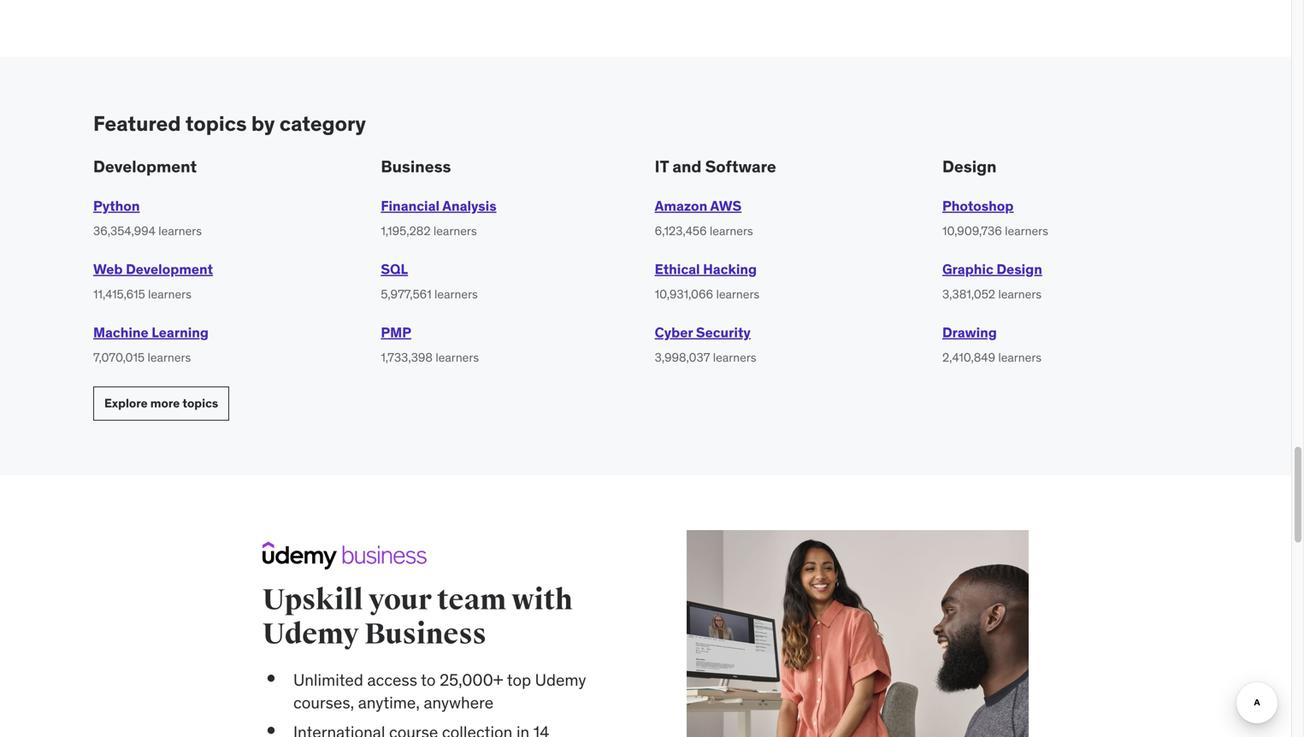 Task type: locate. For each thing, give the bounding box(es) containing it.
small image
[[263, 721, 280, 737]]

learners down web development link
[[148, 287, 191, 302]]

0 vertical spatial business
[[381, 156, 451, 176]]

featured topics by category
[[93, 111, 366, 136]]

business
[[381, 156, 451, 176], [364, 617, 486, 652]]

ethical hacking 10,931,066 learners
[[655, 261, 760, 302]]

udemy up unlimited
[[263, 617, 359, 652]]

learners up web development link
[[158, 223, 202, 239]]

25,000+
[[440, 670, 503, 690]]

udemy inside the unlimited access to 25,000+ top udemy courses, anytime, anywhere
[[535, 670, 586, 690]]

development down featured
[[93, 156, 197, 176]]

development down python 36,354,994 learners
[[126, 261, 213, 278]]

business up financial
[[381, 156, 451, 176]]

drawing
[[942, 324, 997, 341]]

sql 5,977,561 learners
[[381, 261, 478, 302]]

your
[[369, 582, 432, 618]]

unlimited
[[293, 670, 363, 690]]

0 horizontal spatial udemy
[[263, 617, 359, 652]]

web
[[93, 261, 123, 278]]

cyber security link
[[655, 324, 751, 341]]

learners right 2,410,849
[[998, 350, 1042, 365]]

graphic
[[942, 261, 994, 278]]

3,998,037
[[655, 350, 710, 365]]

graphic design link
[[942, 261, 1042, 278]]

explore
[[104, 396, 148, 411]]

web development link
[[93, 261, 213, 278]]

learners
[[158, 223, 202, 239], [433, 223, 477, 239], [710, 223, 753, 239], [1005, 223, 1048, 239], [148, 287, 191, 302], [434, 287, 478, 302], [716, 287, 760, 302], [998, 287, 1042, 302], [148, 350, 191, 365], [436, 350, 479, 365], [713, 350, 756, 365], [998, 350, 1042, 365]]

unlimited access to 25,000+ top udemy courses, anytime, anywhere
[[293, 670, 586, 713]]

design up photoshop
[[942, 156, 997, 176]]

topics
[[185, 111, 247, 136], [182, 396, 218, 411]]

learners down learning
[[148, 350, 191, 365]]

amazon aws 6,123,456 learners
[[655, 197, 753, 239]]

sql
[[381, 261, 408, 278]]

ethical
[[655, 261, 700, 278]]

1 vertical spatial business
[[364, 617, 486, 652]]

learners down security
[[713, 350, 756, 365]]

10,931,066
[[655, 287, 713, 302]]

hacking
[[703, 261, 757, 278]]

1 vertical spatial udemy
[[535, 670, 586, 690]]

explore more topics
[[104, 396, 218, 411]]

learners inside ethical hacking 10,931,066 learners
[[716, 287, 760, 302]]

top
[[507, 670, 531, 690]]

1 horizontal spatial udemy
[[535, 670, 586, 690]]

0 vertical spatial udemy
[[263, 617, 359, 652]]

2,410,849
[[942, 350, 995, 365]]

learners inside sql 5,977,561 learners
[[434, 287, 478, 302]]

business up to
[[364, 617, 486, 652]]

machine learning link
[[93, 324, 209, 341]]

topics left by
[[185, 111, 247, 136]]

learners down aws
[[710, 223, 753, 239]]

explore more topics link
[[93, 387, 229, 421]]

and
[[672, 156, 702, 176]]

1 vertical spatial topics
[[182, 396, 218, 411]]

learners inside pmp 1,733,398 learners
[[436, 350, 479, 365]]

learners down the analysis
[[433, 223, 477, 239]]

learners right 5,977,561
[[434, 287, 478, 302]]

to
[[421, 670, 436, 690]]

7,070,015
[[93, 350, 145, 365]]

learners inside machine learning 7,070,015 learners
[[148, 350, 191, 365]]

learners up graphic design "link"
[[1005, 223, 1048, 239]]

photoshop link
[[942, 197, 1014, 215]]

cyber
[[655, 324, 693, 341]]

0 vertical spatial development
[[93, 156, 197, 176]]

0 vertical spatial topics
[[185, 111, 247, 136]]

learners right 1,733,398
[[436, 350, 479, 365]]

design right graphic
[[997, 261, 1042, 278]]

topics right more
[[182, 396, 218, 411]]

learners inside drawing 2,410,849 learners
[[998, 350, 1042, 365]]

learners inside "amazon aws 6,123,456 learners"
[[710, 223, 753, 239]]

1 vertical spatial development
[[126, 261, 213, 278]]

it and software
[[655, 156, 776, 176]]

drawing link
[[942, 324, 997, 341]]

design
[[942, 156, 997, 176], [997, 261, 1042, 278]]

python
[[93, 197, 140, 215]]

development inside web development 11,415,615 learners
[[126, 261, 213, 278]]

featured
[[93, 111, 181, 136]]

category
[[279, 111, 366, 136]]

financial analysis 1,195,282 learners
[[381, 197, 497, 239]]

upskill your team with udemy business
[[263, 582, 573, 652]]

learners down graphic design "link"
[[998, 287, 1042, 302]]

3,381,052
[[942, 287, 995, 302]]

learners down hacking
[[716, 287, 760, 302]]

cyber security 3,998,037 learners
[[655, 324, 756, 365]]

development
[[93, 156, 197, 176], [126, 261, 213, 278]]

udemy
[[263, 617, 359, 652], [535, 670, 586, 690]]

photoshop
[[942, 197, 1014, 215]]

1 vertical spatial design
[[997, 261, 1042, 278]]

learners inside cyber security 3,998,037 learners
[[713, 350, 756, 365]]

anytime,
[[358, 692, 420, 713]]

pmp
[[381, 324, 411, 341]]

udemy right top
[[535, 670, 586, 690]]



Task type: vqa. For each thing, say whether or not it's contained in the screenshot.
Subtitles's subtitles
no



Task type: describe. For each thing, give the bounding box(es) containing it.
web development 11,415,615 learners
[[93, 261, 213, 302]]

0 vertical spatial design
[[942, 156, 997, 176]]

financial analysis link
[[381, 197, 497, 215]]

10,909,736
[[942, 223, 1002, 239]]

python link
[[93, 197, 140, 215]]

1,195,282
[[381, 223, 431, 239]]

courses,
[[293, 692, 354, 713]]

graphic design 3,381,052 learners
[[942, 261, 1042, 302]]

upskill
[[263, 582, 363, 618]]

learners inside financial analysis 1,195,282 learners
[[433, 223, 477, 239]]

pmp 1,733,398 learners
[[381, 324, 479, 365]]

python 36,354,994 learners
[[93, 197, 202, 239]]

ethical hacking link
[[655, 261, 757, 278]]

anywhere
[[424, 692, 494, 713]]

software
[[705, 156, 776, 176]]

with
[[512, 582, 573, 618]]

learners inside web development 11,415,615 learners
[[148, 287, 191, 302]]

access
[[367, 670, 417, 690]]

aws
[[710, 197, 742, 215]]

machine learning 7,070,015 learners
[[93, 324, 209, 365]]

business inside 'upskill your team with udemy business'
[[364, 617, 486, 652]]

security
[[696, 324, 751, 341]]

6,123,456
[[655, 223, 707, 239]]

learning
[[152, 324, 209, 341]]

learners inside graphic design 3,381,052 learners
[[998, 287, 1042, 302]]

pmp link
[[381, 324, 411, 341]]

sql link
[[381, 261, 408, 278]]

design inside graphic design 3,381,052 learners
[[997, 261, 1042, 278]]

amazon
[[655, 197, 707, 215]]

financial
[[381, 197, 440, 215]]

udemy inside 'upskill your team with udemy business'
[[263, 617, 359, 652]]

5,977,561
[[381, 287, 432, 302]]

amazon aws link
[[655, 197, 742, 215]]

photoshop 10,909,736 learners
[[942, 197, 1048, 239]]

learners inside "photoshop 10,909,736 learners"
[[1005, 223, 1048, 239]]

36,354,994
[[93, 223, 156, 239]]

it
[[655, 156, 669, 176]]

small image
[[263, 669, 280, 688]]

more
[[150, 396, 180, 411]]

11,415,615
[[93, 287, 145, 302]]

drawing 2,410,849 learners
[[942, 324, 1042, 365]]

analysis
[[442, 197, 497, 215]]

1,733,398
[[381, 350, 433, 365]]

learners inside python 36,354,994 learners
[[158, 223, 202, 239]]

by
[[251, 111, 275, 136]]

udemy business image
[[263, 542, 427, 570]]

team
[[437, 582, 506, 618]]

machine
[[93, 324, 149, 341]]



